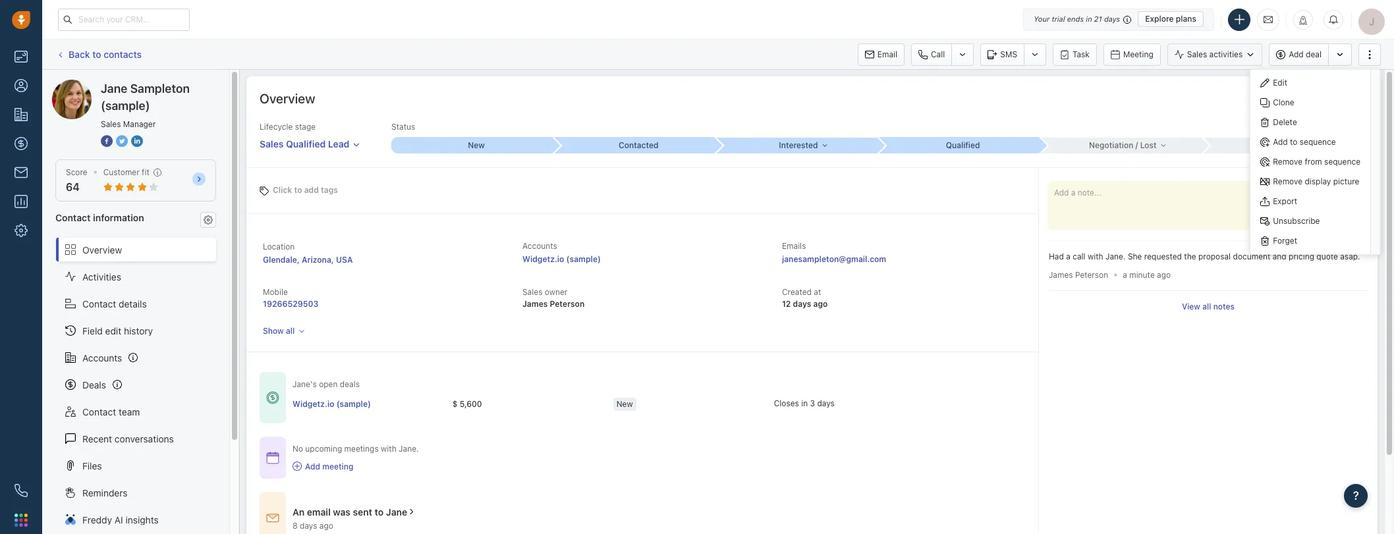 Task type: vqa. For each thing, say whether or not it's contained in the screenshot.
Churned /
yes



Task type: locate. For each thing, give the bounding box(es) containing it.
0 horizontal spatial with
[[381, 444, 396, 454]]

0 vertical spatial overview
[[260, 91, 315, 106]]

negotiation / lost
[[1089, 140, 1157, 150]]

minute
[[1129, 270, 1155, 280]]

0 vertical spatial with
[[1088, 252, 1103, 262]]

0 vertical spatial widgetz.io
[[522, 254, 564, 264]]

container_wx8msf4aqz5i3rn1 image
[[266, 451, 279, 464], [293, 462, 302, 471], [266, 512, 279, 525]]

plans
[[1176, 14, 1196, 24]]

1 horizontal spatial /
[[1276, 140, 1278, 150]]

/ right won
[[1276, 140, 1278, 150]]

trial
[[1052, 14, 1065, 23]]

1 vertical spatial james
[[522, 299, 548, 309]]

peterson down owner
[[550, 299, 585, 309]]

sequence up picture
[[1324, 157, 1360, 167]]

contact down 64
[[55, 212, 91, 224]]

container_wx8msf4aqz5i3rn1 image left widgetz.io (sample)
[[266, 391, 279, 405]]

recent
[[82, 433, 112, 444]]

add inside button
[[1289, 49, 1304, 59]]

sales
[[1187, 49, 1207, 59], [101, 119, 121, 129], [260, 138, 284, 150], [522, 287, 542, 297]]

email
[[877, 49, 897, 59]]

call link
[[911, 43, 952, 66]]

2 horizontal spatial ago
[[1157, 270, 1171, 280]]

container_wx8msf4aqz5i3rn1 image right sent
[[407, 507, 416, 517]]

add meeting
[[305, 462, 353, 471]]

sms
[[1000, 49, 1017, 59]]

customize overview button
[[1263, 90, 1364, 108]]

ago down email
[[319, 521, 333, 531]]

won
[[1257, 140, 1274, 150]]

1 horizontal spatial all
[[1202, 302, 1211, 312]]

sampleton up manager
[[130, 82, 190, 96]]

0 vertical spatial peterson
[[1075, 270, 1108, 280]]

linkedin circled image
[[131, 134, 143, 148]]

$
[[452, 399, 457, 409]]

with right the meetings
[[381, 444, 396, 454]]

contact for contact team
[[82, 406, 116, 417]]

churned
[[1280, 140, 1313, 150]]

0 vertical spatial a
[[1066, 252, 1070, 262]]

1 remove from the top
[[1273, 157, 1303, 167]]

1 horizontal spatial widgetz.io (sample) link
[[522, 254, 601, 264]]

0 horizontal spatial in
[[801, 399, 808, 408]]

0 vertical spatial james
[[1049, 270, 1073, 280]]

all
[[1202, 302, 1211, 312], [286, 326, 295, 336]]

1 horizontal spatial container_wx8msf4aqz5i3rn1 image
[[407, 507, 416, 517]]

0 horizontal spatial widgetz.io (sample) link
[[293, 398, 371, 410]]

ago down at
[[813, 299, 828, 309]]

remove from sequence
[[1273, 157, 1360, 167]]

contact details
[[82, 298, 147, 309]]

to for back
[[92, 49, 101, 60]]

days right 21
[[1104, 14, 1120, 23]]

overview up the activities
[[82, 244, 122, 255]]

1 vertical spatial accounts
[[82, 352, 122, 363]]

field
[[82, 325, 103, 336]]

explore plans link
[[1138, 11, 1204, 27]]

2 horizontal spatial jane
[[386, 506, 407, 518]]

fit
[[142, 167, 149, 177]]

remove for remove display picture
[[1273, 177, 1303, 186]]

jane. left she
[[1105, 252, 1126, 262]]

contacts
[[104, 49, 142, 60]]

insights
[[125, 514, 159, 525]]

ago for 8 days ago
[[319, 521, 333, 531]]

1 horizontal spatial ago
[[813, 299, 828, 309]]

ai
[[115, 514, 123, 525]]

negotiation
[[1089, 140, 1133, 150]]

sequence for remove from sequence
[[1324, 157, 1360, 167]]

0 vertical spatial container_wx8msf4aqz5i3rn1 image
[[266, 391, 279, 405]]

0 horizontal spatial accounts
[[82, 352, 122, 363]]

customize overview
[[1282, 94, 1357, 103]]

open
[[319, 380, 338, 389]]

sales down the lifecycle
[[260, 138, 284, 150]]

notes
[[1213, 302, 1235, 312]]

accounts inside accounts widgetz.io (sample)
[[522, 241, 557, 251]]

(sample) for accounts widgetz.io (sample)
[[566, 254, 601, 264]]

19266529503
[[263, 299, 318, 309]]

0 horizontal spatial jane
[[78, 79, 99, 90]]

your trial ends in 21 days
[[1034, 14, 1120, 23]]

remove up export
[[1273, 177, 1303, 186]]

(sample) down deals
[[336, 399, 371, 409]]

activities
[[1209, 49, 1243, 59]]

remove down won / churned
[[1273, 157, 1303, 167]]

mng settings image
[[204, 215, 213, 224]]

facebook circled image
[[101, 134, 113, 148]]

0 vertical spatial jane.
[[1105, 252, 1126, 262]]

/ inside button
[[1136, 140, 1138, 150]]

(sample) up manager
[[149, 79, 187, 90]]

0 vertical spatial remove
[[1273, 157, 1303, 167]]

jane down contacts
[[101, 82, 127, 96]]

lifecycle stage
[[260, 122, 316, 132]]

all right show
[[286, 326, 295, 336]]

widgetz.io (sample) link down open
[[293, 398, 371, 410]]

row
[[293, 391, 935, 418]]

score
[[66, 167, 87, 177]]

jane. right the meetings
[[399, 444, 419, 454]]

ends
[[1067, 14, 1084, 23]]

accounts up deals
[[82, 352, 122, 363]]

1 vertical spatial remove
[[1273, 177, 1303, 186]]

2 horizontal spatial add
[[1289, 49, 1304, 59]]

1 vertical spatial in
[[801, 399, 808, 408]]

/ left the lost
[[1136, 140, 1138, 150]]

field edit history
[[82, 325, 153, 336]]

contact team
[[82, 406, 140, 417]]

1 horizontal spatial jane.
[[1105, 252, 1126, 262]]

overview
[[1324, 94, 1357, 103]]

sequence up remove from sequence
[[1300, 137, 1336, 147]]

1 horizontal spatial overview
[[260, 91, 315, 106]]

container_wx8msf4aqz5i3rn1 image left no at the left bottom
[[266, 451, 279, 464]]

jane sampleton (sample) sales manager
[[101, 82, 190, 129]]

1 vertical spatial container_wx8msf4aqz5i3rn1 image
[[407, 507, 416, 517]]

1 vertical spatial widgetz.io
[[293, 399, 334, 409]]

2 vertical spatial add
[[305, 462, 320, 471]]

lost
[[1140, 140, 1157, 150]]

0 horizontal spatial a
[[1066, 252, 1070, 262]]

1 vertical spatial ago
[[813, 299, 828, 309]]

1 vertical spatial add
[[1273, 137, 1288, 147]]

0 vertical spatial add
[[1289, 49, 1304, 59]]

1 vertical spatial overview
[[82, 244, 122, 255]]

jane. for call
[[1105, 252, 1126, 262]]

edit
[[1273, 78, 1287, 88]]

ago inside created at 12 days ago
[[813, 299, 828, 309]]

sent
[[353, 506, 372, 518]]

1 horizontal spatial qualified
[[946, 140, 980, 150]]

sales for sales owner james peterson
[[522, 287, 542, 297]]

0 horizontal spatial /
[[1136, 140, 1138, 150]]

twitter circled image
[[116, 134, 128, 148]]

your
[[1034, 14, 1050, 23]]

1 vertical spatial peterson
[[550, 299, 585, 309]]

sampleton
[[101, 79, 147, 90], [130, 82, 190, 96]]

accounts
[[522, 241, 557, 251], [82, 352, 122, 363]]

janesampleton@gmail.com
[[782, 254, 886, 264]]

task button
[[1053, 43, 1097, 66]]

meeting
[[322, 462, 353, 471]]

add for add meeting
[[305, 462, 320, 471]]

1 vertical spatial sequence
[[1324, 157, 1360, 167]]

remove for remove from sequence
[[1273, 157, 1303, 167]]

usa
[[336, 255, 353, 265]]

0 vertical spatial new
[[468, 140, 485, 150]]

james down owner
[[522, 299, 548, 309]]

accounts up owner
[[522, 241, 557, 251]]

files
[[82, 460, 102, 471]]

all right view
[[1202, 302, 1211, 312]]

container_wx8msf4aqz5i3rn1 image left 8
[[266, 512, 279, 525]]

ago down requested
[[1157, 270, 1171, 280]]

in left 3
[[801, 399, 808, 408]]

jane. for meetings
[[399, 444, 419, 454]]

container_wx8msf4aqz5i3rn1 image
[[266, 391, 279, 405], [407, 507, 416, 517]]

sampleton down contacts
[[101, 79, 147, 90]]

mobile 19266529503
[[263, 287, 318, 309]]

(sample) up owner
[[566, 254, 601, 264]]

1 horizontal spatial with
[[1088, 252, 1103, 262]]

details
[[119, 298, 147, 309]]

contact down the activities
[[82, 298, 116, 309]]

back to contacts
[[69, 49, 142, 60]]

sequence for add to sequence
[[1300, 137, 1336, 147]]

0 vertical spatial accounts
[[522, 241, 557, 251]]

1 vertical spatial with
[[381, 444, 396, 454]]

remove
[[1273, 157, 1303, 167], [1273, 177, 1303, 186]]

email
[[307, 506, 331, 518]]

contacted
[[619, 140, 658, 150]]

1 horizontal spatial james
[[1049, 270, 1073, 280]]

sales owner james peterson
[[522, 287, 585, 309]]

0 horizontal spatial james
[[522, 299, 548, 309]]

with right call
[[1088, 252, 1103, 262]]

explore plans
[[1145, 14, 1196, 24]]

0 horizontal spatial peterson
[[550, 299, 585, 309]]

sales left activities at top right
[[1187, 49, 1207, 59]]

back to contacts link
[[55, 44, 142, 65]]

1 vertical spatial all
[[286, 326, 295, 336]]

(sample)
[[149, 79, 187, 90], [101, 99, 150, 113], [566, 254, 601, 264], [336, 399, 371, 409]]

0 vertical spatial sequence
[[1300, 137, 1336, 147]]

contact
[[55, 212, 91, 224], [82, 298, 116, 309], [82, 406, 116, 417]]

1 vertical spatial a
[[1123, 270, 1127, 280]]

0 horizontal spatial add
[[305, 462, 320, 471]]

widgetz.io up owner
[[522, 254, 564, 264]]

1 vertical spatial widgetz.io (sample) link
[[293, 398, 371, 410]]

2 / from the left
[[1276, 140, 1278, 150]]

had a call with jane. she requested the proposal document and pricing quote asap.
[[1049, 252, 1360, 262]]

created
[[782, 287, 812, 297]]

jane inside jane sampleton (sample) sales manager
[[101, 82, 127, 96]]

1 horizontal spatial jane
[[101, 82, 127, 96]]

sales for sales activities
[[1187, 49, 1207, 59]]

2 vertical spatial ago
[[319, 521, 333, 531]]

(sample) inside jane sampleton (sample) sales manager
[[101, 99, 150, 113]]

jane.
[[1105, 252, 1126, 262], [399, 444, 419, 454]]

0 vertical spatial all
[[1202, 302, 1211, 312]]

in left 21
[[1086, 14, 1092, 23]]

days down created
[[793, 299, 811, 309]]

james down had
[[1049, 270, 1073, 280]]

a left call
[[1066, 252, 1070, 262]]

8
[[293, 521, 298, 531]]

sampleton inside jane sampleton (sample) sales manager
[[130, 82, 190, 96]]

sales up facebook circled image
[[101, 119, 121, 129]]

team
[[119, 406, 140, 417]]

1 horizontal spatial add
[[1273, 137, 1288, 147]]

/ inside button
[[1276, 140, 1278, 150]]

sampleton for jane sampleton (sample) sales manager
[[130, 82, 190, 96]]

1 vertical spatial jane.
[[399, 444, 419, 454]]

jane down back
[[78, 79, 99, 90]]

widgetz.io down jane's
[[293, 399, 334, 409]]

/ for lost
[[1136, 140, 1138, 150]]

0 vertical spatial contact
[[55, 212, 91, 224]]

add meeting link
[[293, 461, 419, 472]]

task
[[1073, 49, 1090, 59]]

1 horizontal spatial a
[[1123, 270, 1127, 280]]

0 horizontal spatial jane.
[[399, 444, 419, 454]]

phone element
[[8, 478, 34, 504]]

sales inside sales owner james peterson
[[522, 287, 542, 297]]

contact up recent
[[82, 406, 116, 417]]

in
[[1086, 14, 1092, 23], [801, 399, 808, 408]]

1 horizontal spatial widgetz.io
[[522, 254, 564, 264]]

jane right sent
[[386, 506, 407, 518]]

jane for jane sampleton (sample) sales manager
[[101, 82, 127, 96]]

widgetz.io (sample) link up owner
[[522, 254, 601, 264]]

peterson down call
[[1075, 270, 1108, 280]]

0 vertical spatial ago
[[1157, 270, 1171, 280]]

display
[[1305, 177, 1331, 186]]

8 days ago
[[293, 521, 333, 531]]

1 horizontal spatial accounts
[[522, 241, 557, 251]]

jane's open deals
[[293, 380, 360, 389]]

1 / from the left
[[1136, 140, 1138, 150]]

peterson inside sales owner james peterson
[[550, 299, 585, 309]]

qualified link
[[878, 137, 1040, 154]]

0 vertical spatial in
[[1086, 14, 1092, 23]]

container_wx8msf4aqz5i3rn1 image down no at the left bottom
[[293, 462, 302, 471]]

(sample) down the jane sampleton (sample)
[[101, 99, 150, 113]]

manager
[[123, 119, 156, 129]]

2 remove from the top
[[1273, 177, 1303, 186]]

call button
[[911, 43, 952, 66]]

0 horizontal spatial container_wx8msf4aqz5i3rn1 image
[[266, 391, 279, 405]]

0 horizontal spatial ago
[[319, 521, 333, 531]]

interested button
[[716, 137, 878, 153]]

overview up 'lifecycle stage'
[[260, 91, 315, 106]]

a left minute
[[1123, 270, 1127, 280]]

sales left owner
[[522, 287, 542, 297]]

2 vertical spatial contact
[[82, 406, 116, 417]]

1 horizontal spatial new
[[616, 399, 633, 409]]

click to add tags
[[273, 185, 338, 195]]

1 vertical spatial contact
[[82, 298, 116, 309]]

(sample) inside accounts widgetz.io (sample)
[[566, 254, 601, 264]]

0 horizontal spatial all
[[286, 326, 295, 336]]



Task type: describe. For each thing, give the bounding box(es) containing it.
conversations
[[115, 433, 174, 444]]

0 horizontal spatial qualified
[[286, 138, 326, 150]]

deals
[[340, 380, 360, 389]]

explore
[[1145, 14, 1174, 24]]

from
[[1305, 157, 1322, 167]]

accounts for accounts widgetz.io (sample)
[[522, 241, 557, 251]]

lead
[[328, 138, 349, 150]]

accounts for accounts
[[82, 352, 122, 363]]

email button
[[858, 43, 905, 66]]

new link
[[391, 137, 554, 154]]

call
[[931, 49, 945, 59]]

(sample) for jane sampleton (sample) sales manager
[[101, 99, 150, 113]]

ago for a minute ago
[[1157, 270, 1171, 280]]

won / churned button
[[1202, 137, 1364, 153]]

$ 5,600
[[452, 399, 482, 409]]

all for show
[[286, 326, 295, 336]]

had
[[1049, 252, 1064, 262]]

customer fit
[[103, 167, 149, 177]]

negotiation / lost link
[[1040, 137, 1202, 153]]

lifecycle
[[260, 122, 293, 132]]

19266529503 link
[[263, 299, 318, 309]]

days right 8
[[300, 521, 317, 531]]

meeting
[[1123, 49, 1153, 59]]

jane for jane sampleton (sample)
[[78, 79, 99, 90]]

meeting button
[[1103, 43, 1161, 66]]

information
[[93, 212, 144, 224]]

james peterson
[[1049, 270, 1108, 280]]

widgetz.io (sample)
[[293, 399, 371, 409]]

contact for contact details
[[82, 298, 116, 309]]

back
[[69, 49, 90, 60]]

mobile
[[263, 287, 288, 297]]

export
[[1273, 196, 1297, 206]]

upcoming
[[305, 444, 342, 454]]

history
[[124, 325, 153, 336]]

1 horizontal spatial in
[[1086, 14, 1092, 23]]

1 horizontal spatial peterson
[[1075, 270, 1108, 280]]

recent conversations
[[82, 433, 174, 444]]

64 button
[[66, 181, 80, 193]]

view all notes
[[1182, 302, 1235, 312]]

container_wx8msf4aqz5i3rn1 image inside add meeting link
[[293, 462, 302, 471]]

pricing
[[1289, 252, 1314, 262]]

row containing closes in 3 days
[[293, 391, 935, 418]]

location
[[263, 242, 295, 252]]

all for view
[[1202, 302, 1211, 312]]

contact information
[[55, 212, 144, 224]]

with for meetings
[[381, 444, 396, 454]]

asap.
[[1340, 252, 1360, 262]]

21
[[1094, 14, 1102, 23]]

view all notes link
[[1182, 301, 1235, 313]]

sales qualified lead link
[[260, 133, 361, 151]]

was
[[333, 506, 350, 518]]

0 horizontal spatial new
[[468, 140, 485, 150]]

glendale, arizona, usa link
[[263, 255, 353, 265]]

send email image
[[1264, 14, 1273, 25]]

she
[[1128, 252, 1142, 262]]

owner
[[545, 287, 567, 297]]

add deal
[[1289, 49, 1322, 59]]

unsubscribe
[[1273, 216, 1320, 226]]

stage
[[295, 122, 316, 132]]

arizona,
[[302, 255, 334, 265]]

contact for contact information
[[55, 212, 91, 224]]

1 vertical spatial new
[[616, 399, 633, 409]]

show all
[[263, 326, 295, 336]]

glendale,
[[263, 255, 300, 265]]

status
[[391, 122, 415, 132]]

clone
[[1273, 97, 1294, 107]]

add for add to sequence
[[1273, 137, 1288, 147]]

to for click
[[294, 185, 302, 195]]

freshworks switcher image
[[14, 514, 28, 527]]

sampleton for jane sampleton (sample)
[[101, 79, 147, 90]]

closes
[[774, 399, 799, 408]]

3
[[810, 399, 815, 408]]

proposal
[[1198, 252, 1231, 262]]

interested
[[779, 140, 818, 150]]

janesampleton@gmail.com link
[[782, 253, 886, 266]]

0 vertical spatial widgetz.io (sample) link
[[522, 254, 601, 264]]

sales for sales qualified lead
[[260, 138, 284, 150]]

emails
[[782, 241, 806, 251]]

requested
[[1144, 252, 1182, 262]]

phone image
[[14, 484, 28, 497]]

at
[[814, 287, 821, 297]]

sales qualified lead
[[260, 138, 349, 150]]

accounts widgetz.io (sample)
[[522, 241, 601, 264]]

edit
[[105, 325, 121, 336]]

add for add deal
[[1289, 49, 1304, 59]]

to for add
[[1290, 137, 1297, 147]]

64
[[66, 181, 80, 193]]

created at 12 days ago
[[782, 287, 828, 309]]

the
[[1184, 252, 1196, 262]]

5,600
[[460, 399, 482, 409]]

deals
[[82, 379, 106, 390]]

days inside created at 12 days ago
[[793, 299, 811, 309]]

forget
[[1273, 236, 1297, 246]]

Search your CRM... text field
[[58, 8, 190, 31]]

sales activities
[[1187, 49, 1243, 59]]

james inside sales owner james peterson
[[522, 299, 548, 309]]

activities
[[82, 271, 121, 282]]

picture
[[1333, 177, 1359, 186]]

click
[[273, 185, 292, 195]]

customize
[[1282, 94, 1322, 103]]

quote
[[1316, 252, 1338, 262]]

freddy ai insights
[[82, 514, 159, 525]]

sales inside jane sampleton (sample) sales manager
[[101, 119, 121, 129]]

add deal button
[[1269, 43, 1328, 66]]

call
[[1073, 252, 1085, 262]]

deal
[[1306, 49, 1322, 59]]

/ for churned
[[1276, 140, 1278, 150]]

widgetz.io inside accounts widgetz.io (sample)
[[522, 254, 564, 264]]

(sample) for jane sampleton (sample)
[[149, 79, 187, 90]]

0 horizontal spatial overview
[[82, 244, 122, 255]]

0 horizontal spatial widgetz.io
[[293, 399, 334, 409]]

days right 3
[[817, 399, 835, 408]]

with for call
[[1088, 252, 1103, 262]]



